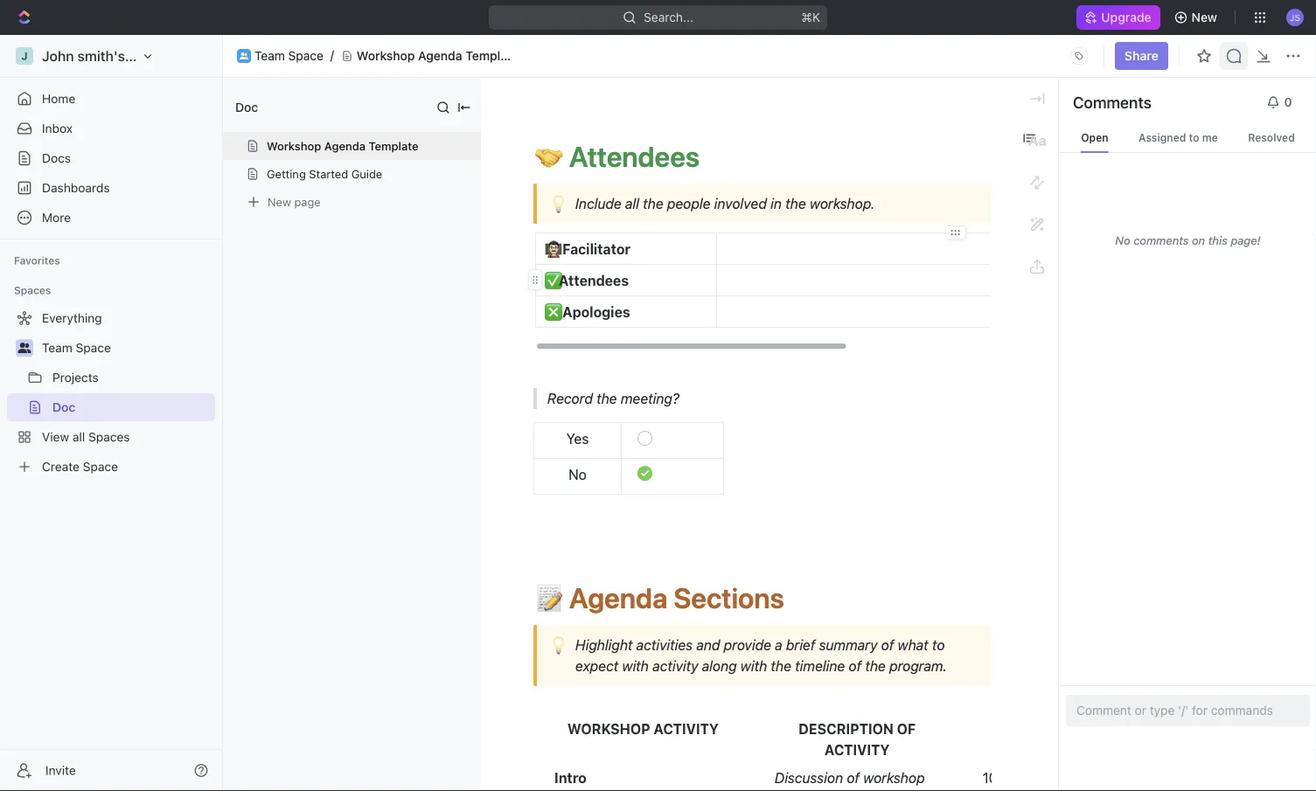 Task type: describe. For each thing, give the bounding box(es) containing it.
inbox
[[42, 121, 73, 136]]

facilitator
[[562, 241, 631, 258]]

page
[[294, 195, 321, 209]]

guide
[[351, 167, 382, 181]]

started
[[309, 167, 348, 181]]

1 vertical spatial agenda
[[324, 139, 366, 153]]

what
[[898, 637, 928, 654]]

this
[[1208, 234, 1228, 247]]

record
[[547, 390, 593, 407]]

a
[[775, 637, 782, 654]]

js
[[1290, 12, 1300, 22]]

📝 agenda sections
[[535, 582, 784, 615]]

john smith's workspace
[[42, 48, 201, 64]]

along
[[702, 658, 737, 675]]

everything
[[42, 311, 102, 325]]

rules
[[868, 791, 899, 791]]

all for view
[[73, 430, 85, 444]]

dropdown menu image
[[1065, 42, 1093, 70]]

meeting?
[[621, 390, 679, 407]]

team space for "team space" link to the top
[[254, 49, 323, 63]]

home
[[42, 91, 75, 106]]

expect
[[575, 658, 619, 675]]

j
[[21, 50, 28, 62]]

sections
[[674, 582, 784, 615]]

💡 for highlight activities and provide a brief summary of what to expect with activity along with the timeline of the program.
[[549, 636, 565, 655]]

more
[[42, 210, 71, 225]]

space for "team space" link to the top
[[288, 49, 323, 63]]

home link
[[7, 85, 215, 113]]

team for "team space" link to the top
[[254, 49, 285, 63]]

dashboards link
[[7, 174, 215, 202]]

1 horizontal spatial agenda
[[418, 49, 462, 63]]

the left "people"
[[643, 195, 663, 212]]

10:00 am - 11:00 am
[[983, 770, 1115, 787]]

new button
[[1167, 3, 1228, 31]]

create space link
[[7, 453, 212, 481]]

all for include
[[625, 195, 639, 212]]

workshop.
[[810, 195, 875, 212]]

favorites
[[14, 254, 60, 267]]

highlight activities and provide a brief summary of what to expect with activity along with the timeline of the program.
[[575, 637, 951, 675]]

0 button
[[1259, 88, 1303, 116]]

discussion
[[775, 770, 843, 787]]

new for new page
[[268, 195, 291, 209]]

on
[[1192, 234, 1205, 247]]

john
[[42, 48, 74, 64]]

0 vertical spatial workshop agenda template
[[357, 49, 519, 63]]

user group image for the left "team space" link
[[18, 343, 31, 353]]

projects link
[[52, 364, 212, 392]]

details
[[775, 791, 817, 791]]

✅ attendees
[[545, 272, 629, 289]]

brief
[[786, 637, 815, 654]]

1 vertical spatial template
[[369, 139, 419, 153]]

more button
[[7, 204, 215, 232]]

of inside 'discussion of workshop details (house rules o'
[[847, 770, 860, 787]]

view all spaces link
[[7, 423, 212, 451]]

0 horizontal spatial team space link
[[42, 334, 212, 362]]

me
[[1202, 131, 1218, 143]]

⌘k
[[801, 10, 820, 24]]

workshop activity
[[568, 721, 719, 738]]

favorites button
[[7, 250, 67, 271]]

upgrade
[[1101, 10, 1151, 24]]

space for the left "team space" link
[[76, 341, 111, 355]]

no for no comments on this page!
[[1115, 234, 1130, 247]]

workshop
[[568, 721, 650, 738]]

assigned
[[1139, 131, 1186, 143]]

1 with from the left
[[622, 658, 649, 675]]

👨🏻‍🏫 facilitator
[[545, 241, 631, 258]]

comments
[[1073, 93, 1152, 112]]

2 horizontal spatial agenda
[[569, 582, 668, 615]]

activity inside description of activity
[[825, 742, 890, 759]]

2 with from the left
[[740, 658, 767, 675]]

invite
[[45, 763, 76, 778]]

resolved
[[1248, 131, 1295, 143]]

new page
[[268, 195, 321, 209]]

people
[[667, 195, 711, 212]]

spaces inside tree
[[88, 430, 130, 444]]

0 vertical spatial spaces
[[14, 284, 51, 296]]

activities
[[636, 637, 693, 654]]

new for new
[[1192, 10, 1217, 24]]

workshop
[[863, 770, 925, 787]]

yes
[[566, 431, 589, 447]]

doc inside doc link
[[52, 400, 75, 415]]

projects
[[52, 370, 99, 385]]

(house
[[820, 791, 864, 791]]

create
[[42, 460, 80, 474]]

attendees for ✅ attendees
[[559, 272, 629, 289]]

of
[[897, 721, 916, 738]]

11:00
[[1057, 770, 1090, 787]]

1 horizontal spatial doc
[[235, 100, 258, 115]]



Task type: locate. For each thing, give the bounding box(es) containing it.
description of activity
[[799, 721, 919, 759]]

all right the include
[[625, 195, 639, 212]]

1 vertical spatial attendees
[[559, 272, 629, 289]]

0 horizontal spatial doc
[[52, 400, 75, 415]]

0 vertical spatial doc
[[235, 100, 258, 115]]

with down provide
[[740, 658, 767, 675]]

0
[[1284, 95, 1292, 109]]

1 vertical spatial 💡
[[549, 636, 565, 655]]

0 vertical spatial user group image
[[240, 52, 248, 59]]

0 vertical spatial no
[[1115, 234, 1130, 247]]

activity
[[654, 721, 719, 738], [825, 742, 890, 759]]

📝
[[535, 582, 563, 615]]

activity
[[653, 658, 698, 675]]

agenda
[[418, 49, 462, 63], [324, 139, 366, 153], [569, 582, 668, 615]]

1 vertical spatial team space link
[[42, 334, 212, 362]]

1 horizontal spatial no
[[1115, 234, 1130, 247]]

1 vertical spatial workshop agenda template
[[267, 139, 419, 153]]

team space for the left "team space" link
[[42, 341, 111, 355]]

am left -
[[1022, 770, 1043, 787]]

inbox link
[[7, 115, 215, 143]]

docs link
[[7, 144, 215, 172]]

attendees up the include
[[569, 140, 700, 173]]

1 vertical spatial to
[[932, 637, 945, 654]]

include all the people involved in the workshop.
[[575, 195, 875, 212]]

2 💡 from the top
[[549, 636, 565, 655]]

view all spaces
[[42, 430, 130, 444]]

to left me
[[1189, 131, 1199, 143]]

and
[[696, 637, 720, 654]]

new inside button
[[1192, 10, 1217, 24]]

share
[[1125, 49, 1159, 63]]

docs
[[42, 151, 71, 165]]

of left what
[[881, 637, 894, 654]]

all right view
[[73, 430, 85, 444]]

tree
[[7, 304, 215, 481]]

0 vertical spatial 💡
[[549, 194, 565, 213]]

no down yes
[[569, 467, 587, 483]]

with
[[622, 658, 649, 675], [740, 658, 767, 675]]

❎
[[545, 304, 559, 321]]

0 vertical spatial workshop
[[357, 49, 415, 63]]

activity down activity
[[654, 721, 719, 738]]

description
[[799, 721, 894, 738]]

to right what
[[932, 637, 945, 654]]

1 vertical spatial spaces
[[88, 430, 130, 444]]

timeline
[[795, 658, 845, 675]]

0 vertical spatial attendees
[[569, 140, 700, 173]]

1 vertical spatial team
[[42, 341, 72, 355]]

getting started guide
[[267, 167, 382, 181]]

workshop
[[357, 49, 415, 63], [267, 139, 321, 153]]

create space
[[42, 460, 118, 474]]

all
[[625, 195, 639, 212], [73, 430, 85, 444]]

assigned to me
[[1139, 131, 1218, 143]]

team space inside "team space" link
[[42, 341, 111, 355]]

user group image for "team space" link to the top
[[240, 52, 248, 59]]

10:00
[[983, 770, 1018, 787]]

everything link
[[7, 304, 212, 332]]

1 horizontal spatial all
[[625, 195, 639, 212]]

new left page
[[268, 195, 291, 209]]

user group image inside tree
[[18, 343, 31, 353]]

new right upgrade
[[1192, 10, 1217, 24]]

program.
[[889, 658, 947, 675]]

0 horizontal spatial all
[[73, 430, 85, 444]]

1 vertical spatial new
[[268, 195, 291, 209]]

am
[[1022, 770, 1043, 787], [1094, 770, 1115, 787]]

0 vertical spatial agenda
[[418, 49, 462, 63]]

of up the '(house'
[[847, 770, 860, 787]]

open
[[1081, 131, 1109, 143]]

team
[[254, 49, 285, 63], [42, 341, 72, 355]]

0 vertical spatial activity
[[654, 721, 719, 738]]

0 vertical spatial space
[[288, 49, 323, 63]]

0 vertical spatial of
[[881, 637, 894, 654]]

1 horizontal spatial team
[[254, 49, 285, 63]]

john smith's workspace, , element
[[16, 47, 33, 65]]

js button
[[1281, 3, 1309, 31]]

💡 left the include
[[549, 194, 565, 213]]

spaces down favorites
[[14, 284, 51, 296]]

1 vertical spatial doc
[[52, 400, 75, 415]]

1 vertical spatial workshop
[[267, 139, 321, 153]]

0 horizontal spatial no
[[569, 467, 587, 483]]

doc link
[[52, 394, 212, 422]]

am right 11:00 at bottom
[[1094, 770, 1115, 787]]

0 horizontal spatial with
[[622, 658, 649, 675]]

2 am from the left
[[1094, 770, 1115, 787]]

no comments on this page!
[[1115, 234, 1261, 247]]

team space link
[[254, 49, 323, 63], [42, 334, 212, 362]]

0 horizontal spatial to
[[932, 637, 945, 654]]

to
[[1189, 131, 1199, 143], [932, 637, 945, 654]]

team for the left "team space" link
[[42, 341, 72, 355]]

involved
[[714, 195, 767, 212]]

1 horizontal spatial spaces
[[88, 430, 130, 444]]

template
[[465, 49, 519, 63], [369, 139, 419, 153]]

1 horizontal spatial team space
[[254, 49, 323, 63]]

1 vertical spatial user group image
[[18, 343, 31, 353]]

workspace
[[129, 48, 201, 64]]

include
[[575, 195, 622, 212]]

upgrade link
[[1077, 5, 1160, 30]]

1 horizontal spatial user group image
[[240, 52, 248, 59]]

tree containing everything
[[7, 304, 215, 481]]

1 am from the left
[[1022, 770, 1043, 787]]

spaces
[[14, 284, 51, 296], [88, 430, 130, 444]]

0 horizontal spatial workshop
[[267, 139, 321, 153]]

0 horizontal spatial team
[[42, 341, 72, 355]]

✅
[[545, 272, 559, 289]]

record the meeting?
[[547, 390, 679, 407]]

doc
[[235, 100, 258, 115], [52, 400, 75, 415]]

0 horizontal spatial user group image
[[18, 343, 31, 353]]

1 horizontal spatial workshop
[[357, 49, 415, 63]]

0 horizontal spatial am
[[1022, 770, 1043, 787]]

0 vertical spatial to
[[1189, 131, 1199, 143]]

1 horizontal spatial template
[[465, 49, 519, 63]]

space
[[288, 49, 323, 63], [76, 341, 111, 355], [83, 460, 118, 474]]

1 vertical spatial no
[[569, 467, 587, 483]]

summary
[[819, 637, 878, 654]]

1 horizontal spatial to
[[1189, 131, 1199, 143]]

1 horizontal spatial activity
[[825, 742, 890, 759]]

👨🏻‍🏫
[[545, 241, 559, 258]]

1 vertical spatial team space
[[42, 341, 111, 355]]

the
[[643, 195, 663, 212], [785, 195, 806, 212], [596, 390, 617, 407], [771, 658, 791, 675], [865, 658, 886, 675]]

sidebar navigation
[[0, 35, 227, 791]]

1 vertical spatial activity
[[825, 742, 890, 759]]

provide
[[724, 637, 771, 654]]

1 horizontal spatial team space link
[[254, 49, 323, 63]]

💡
[[549, 194, 565, 213], [549, 636, 565, 655]]

the down summary
[[865, 658, 886, 675]]

user group image
[[240, 52, 248, 59], [18, 343, 31, 353]]

the down a
[[771, 658, 791, 675]]

2 vertical spatial agenda
[[569, 582, 668, 615]]

no for no
[[569, 467, 587, 483]]

🤝
[[535, 140, 563, 173]]

🤝 attendees
[[535, 140, 700, 173]]

new
[[1192, 10, 1217, 24], [268, 195, 291, 209]]

tree inside sidebar navigation
[[7, 304, 215, 481]]

0 horizontal spatial team space
[[42, 341, 111, 355]]

2 vertical spatial space
[[83, 460, 118, 474]]

1 vertical spatial of
[[849, 658, 861, 675]]

discussion of workshop details (house rules o
[[775, 770, 937, 791]]

in
[[771, 195, 782, 212]]

comments
[[1134, 234, 1189, 247]]

0 vertical spatial team space link
[[254, 49, 323, 63]]

0 horizontal spatial new
[[268, 195, 291, 209]]

1 horizontal spatial with
[[740, 658, 767, 675]]

spaces up create space link on the bottom of the page
[[88, 430, 130, 444]]

-
[[1047, 770, 1053, 787]]

with down activities
[[622, 658, 649, 675]]

0 vertical spatial template
[[465, 49, 519, 63]]

team inside tree
[[42, 341, 72, 355]]

attendees for 🤝 attendees
[[569, 140, 700, 173]]

2 vertical spatial of
[[847, 770, 860, 787]]

0 vertical spatial team
[[254, 49, 285, 63]]

the right the in
[[785, 195, 806, 212]]

1 vertical spatial space
[[76, 341, 111, 355]]

highlight
[[575, 637, 633, 654]]

1 horizontal spatial am
[[1094, 770, 1115, 787]]

to inside 'highlight activities and provide a brief summary of what to expect with activity along with the timeline of the program.'
[[932, 637, 945, 654]]

getting
[[267, 167, 306, 181]]

no left comments
[[1115, 234, 1130, 247]]

intro
[[554, 770, 587, 787]]

attendees up apologies
[[559, 272, 629, 289]]

0 horizontal spatial template
[[369, 139, 419, 153]]

0 horizontal spatial activity
[[654, 721, 719, 738]]

0 vertical spatial all
[[625, 195, 639, 212]]

0 horizontal spatial agenda
[[324, 139, 366, 153]]

1 💡 from the top
[[549, 194, 565, 213]]

search...
[[644, 10, 693, 24]]

the right record
[[596, 390, 617, 407]]

all inside sidebar navigation
[[73, 430, 85, 444]]

page!
[[1231, 234, 1261, 247]]

1 horizontal spatial new
[[1192, 10, 1217, 24]]

dashboards
[[42, 181, 110, 195]]

view
[[42, 430, 69, 444]]

1 vertical spatial all
[[73, 430, 85, 444]]

0 horizontal spatial spaces
[[14, 284, 51, 296]]

💡 left highlight
[[549, 636, 565, 655]]

apologies
[[562, 304, 630, 321]]

❎ apologies
[[545, 304, 630, 321]]

activity down description
[[825, 742, 890, 759]]

0 vertical spatial team space
[[254, 49, 323, 63]]

💡 for include all the people involved in the workshop.
[[549, 194, 565, 213]]

0 vertical spatial new
[[1192, 10, 1217, 24]]

of down summary
[[849, 658, 861, 675]]



Task type: vqa. For each thing, say whether or not it's contained in the screenshot.
Workshop.
yes



